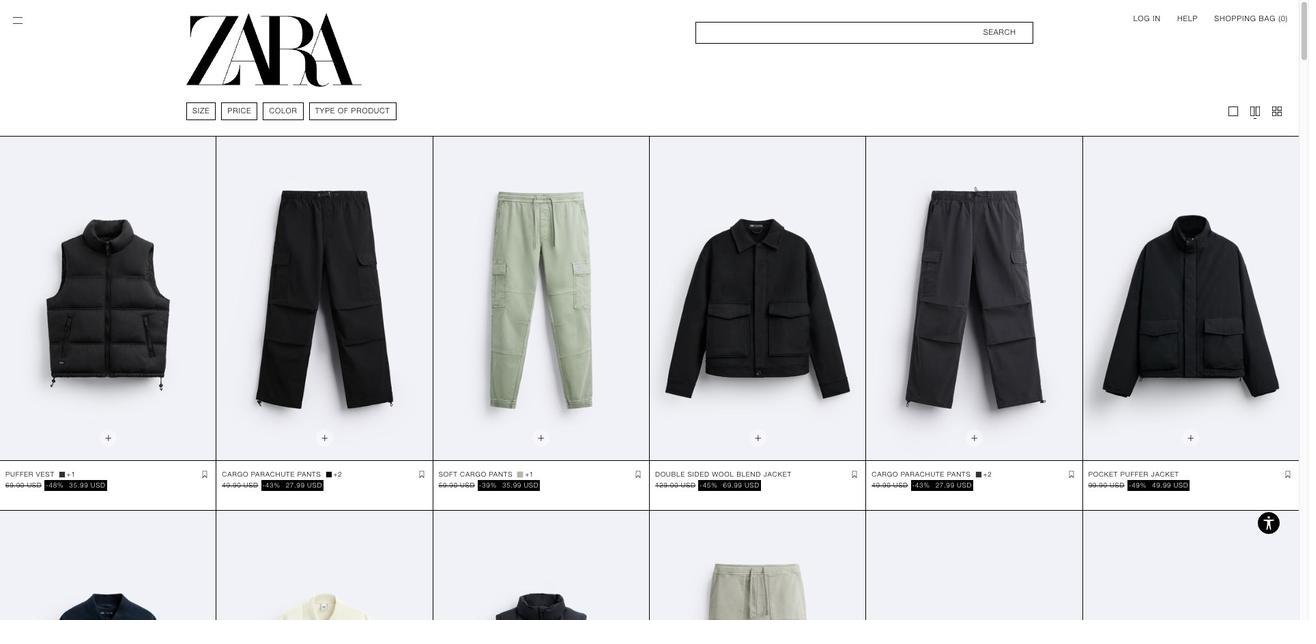 Task type: describe. For each thing, give the bounding box(es) containing it.
log
[[1134, 14, 1151, 23]]

59.90 usd - 39 % 35.99 usd
[[439, 482, 539, 489]]

1 image 0 of cargo parachute pants from zara image from the left
[[217, 137, 433, 461]]

11 usd from the left
[[1111, 482, 1125, 489]]

cargo for 1st 'image 0 of cargo parachute pants from zara' from right
[[872, 471, 899, 478]]

+ 1 for puffer vest
[[67, 471, 76, 478]]

- for leftmost image 0 of soft cargo pants from zara
[[479, 482, 482, 489]]

2 usd from the left
[[91, 482, 106, 489]]

log in link
[[1134, 14, 1162, 25]]

27.99 for cargo parachute pants link corresponding to 1st 'image 0 of cargo parachute pants from zara' from right
[[936, 482, 955, 489]]

2 image 0 of cargo parachute pants from zara image from the left
[[867, 137, 1083, 461]]

8 usd from the left
[[745, 482, 760, 489]]

color button
[[263, 102, 304, 120]]

type of product
[[315, 107, 390, 115]]

9 usd from the left
[[894, 482, 909, 489]]

cargo parachute pants for 1st 'image 0 of cargo parachute pants from zara' from right
[[872, 471, 972, 478]]

wool
[[712, 471, 735, 478]]

add item to wishlist image for 2
[[416, 470, 427, 480]]

parachute for 2nd 'image 0 of cargo parachute pants from zara' from right cargo parachute pants link
[[251, 471, 295, 478]]

% for 2nd 'image 0 of cargo parachute pants from zara' from right
[[274, 482, 280, 489]]

3 zoom change image from the left
[[1271, 104, 1285, 118]]

pants for 2nd 'image 0 of cargo parachute pants from zara' from right cargo parachute pants link
[[298, 471, 321, 478]]

69.99
[[724, 482, 743, 489]]

cargo parachute pants for 2nd 'image 0 of cargo parachute pants from zara' from right
[[222, 471, 321, 478]]

bag
[[1260, 14, 1277, 23]]

27.99 for 2nd 'image 0 of cargo parachute pants from zara' from right cargo parachute pants link
[[286, 482, 305, 489]]

log in
[[1134, 14, 1162, 23]]

49
[[1132, 482, 1141, 489]]

69.90 usd - 48 % 35.99 usd
[[5, 482, 106, 489]]

pants for soft cargo pants link
[[489, 471, 513, 478]]

pants for cargo parachute pants link corresponding to 1st 'image 0 of cargo parachute pants from zara' from right
[[948, 471, 972, 478]]

search link
[[696, 22, 1034, 44]]

69.90
[[5, 482, 25, 489]]

(
[[1279, 14, 1282, 23]]

1 horizontal spatial image 0 of puffer vest from zara image
[[433, 511, 649, 620]]

image 0 of wool blend bomber jacket from zara image
[[0, 511, 216, 620]]

35.99 for puffer vest
[[69, 482, 88, 489]]

35.99 for soft cargo pants
[[503, 482, 522, 489]]

product
[[351, 107, 390, 115]]

2 cargo from the left
[[460, 471, 487, 478]]

1 + 2 from the left
[[334, 471, 342, 478]]

43 for 1st 'image 0 of cargo parachute pants from zara' from right
[[916, 482, 924, 489]]

2 for cargo parachute pants link corresponding to 1st 'image 0 of cargo parachute pants from zara' from right
[[988, 471, 993, 478]]

image 0 of double sided wool blend jacket from zara image
[[650, 137, 866, 461]]

double sided wool blend jacket
[[656, 471, 792, 478]]

pocket puffer jacket link
[[1089, 470, 1180, 480]]

size button
[[186, 102, 216, 120]]

type
[[315, 107, 335, 115]]

% for 1st 'image 0 of cargo parachute pants from zara' from right
[[924, 482, 931, 489]]

+ 1 for soft cargo pants
[[525, 471, 534, 478]]

49.90 for 1st 'image 0 of cargo parachute pants from zara' from right
[[872, 482, 892, 489]]

129.00 usd - 45 % 69.99 usd
[[656, 482, 760, 489]]

soft
[[439, 471, 458, 478]]

accessibility image
[[1256, 509, 1283, 537]]

double
[[656, 471, 686, 478]]

cargo parachute pants link for 1st 'image 0 of cargo parachute pants from zara' from right
[[872, 470, 972, 480]]

4 + from the left
[[984, 471, 988, 478]]

0 vertical spatial image 0 of puffer vest from zara image
[[0, 137, 216, 461]]

shopping bag ( 0 )
[[1215, 14, 1289, 23]]

size
[[193, 107, 210, 115]]

image 0 of chunky sole lace-up boots from zara image
[[867, 511, 1083, 620]]

49.90 usd - 43 % 27.99 usd for 1st 'image 0 of cargo parachute pants from zara' from right
[[872, 482, 972, 489]]

1 for soft cargo pants
[[530, 471, 534, 478]]

open menu image
[[11, 14, 25, 27]]

cargo parachute pants link for 2nd 'image 0 of cargo parachute pants from zara' from right
[[222, 470, 321, 480]]

puffer vest
[[5, 471, 54, 478]]

double sided wool blend jacket link
[[656, 470, 792, 480]]

2 puffer from the left
[[1121, 471, 1149, 478]]

10 usd from the left
[[958, 482, 972, 489]]

99.90 usd - 49 % 49.99 usd
[[1089, 482, 1189, 489]]

- for 2nd 'image 0 of cargo parachute pants from zara' from right
[[263, 482, 266, 489]]

parachute for cargo parachute pants link corresponding to 1st 'image 0 of cargo parachute pants from zara' from right
[[901, 471, 945, 478]]

3 + from the left
[[525, 471, 530, 478]]

1 zoom change image from the left
[[1227, 104, 1241, 118]]

2 + from the left
[[334, 471, 338, 478]]



Task type: locate. For each thing, give the bounding box(es) containing it.
129.00
[[656, 482, 679, 489]]

1 horizontal spatial 35.99
[[503, 482, 522, 489]]

0 horizontal spatial 2
[[338, 471, 342, 478]]

2 add item to wishlist image from the left
[[633, 470, 644, 480]]

1 vertical spatial image 0 of soft cargo pants from zara image
[[650, 511, 866, 620]]

jacket inside the pocket puffer jacket link
[[1152, 471, 1180, 478]]

+ 2
[[334, 471, 342, 478], [984, 471, 993, 478]]

6 - from the left
[[1130, 482, 1132, 489]]

4 % from the left
[[712, 482, 718, 489]]

jacket right blend
[[764, 471, 792, 478]]

)
[[1286, 14, 1289, 23]]

image 0 of puffer vest from zara image
[[0, 137, 216, 461], [433, 511, 649, 620]]

1 horizontal spatial parachute
[[901, 471, 945, 478]]

0 horizontal spatial zoom change image
[[1227, 104, 1241, 118]]

pocket
[[1089, 471, 1119, 478]]

cargo for 2nd 'image 0 of cargo parachute pants from zara' from right
[[222, 471, 249, 478]]

2 49.90 from the left
[[872, 482, 892, 489]]

1 horizontal spatial 49.90 usd - 43 % 27.99 usd
[[872, 482, 972, 489]]

1 cargo parachute pants from the left
[[222, 471, 321, 478]]

+ 1 up 69.90 usd - 48 % 35.99 usd
[[67, 471, 76, 478]]

puffer
[[5, 471, 34, 478], [1121, 471, 1149, 478]]

soft cargo pants link
[[439, 470, 513, 480]]

1 43 from the left
[[266, 482, 274, 489]]

1 cargo from the left
[[222, 471, 249, 478]]

zoom change image
[[1227, 104, 1241, 118], [1249, 104, 1263, 118], [1271, 104, 1285, 118]]

2 horizontal spatial pants
[[948, 471, 972, 478]]

1 horizontal spatial 1
[[530, 471, 534, 478]]

0 horizontal spatial parachute
[[251, 471, 295, 478]]

0 horizontal spatial cargo parachute pants link
[[222, 470, 321, 480]]

0 horizontal spatial 27.99
[[286, 482, 305, 489]]

1 horizontal spatial 2
[[988, 471, 993, 478]]

3 add item to wishlist image from the left
[[1067, 470, 1077, 480]]

2 zoom change image from the left
[[1249, 104, 1263, 118]]

4 usd from the left
[[307, 482, 322, 489]]

1 jacket from the left
[[764, 471, 792, 478]]

color
[[269, 107, 298, 115]]

7 usd from the left
[[681, 482, 696, 489]]

1 pants from the left
[[298, 471, 321, 478]]

cargo
[[222, 471, 249, 478], [460, 471, 487, 478], [872, 471, 899, 478]]

2 35.99 from the left
[[503, 482, 522, 489]]

2 1 from the left
[[530, 471, 534, 478]]

1 vertical spatial image 0 of puffer vest from zara image
[[433, 511, 649, 620]]

49.99
[[1153, 482, 1172, 489]]

1 49.90 from the left
[[222, 482, 241, 489]]

49.90 usd - 43 % 27.99 usd
[[222, 482, 322, 489], [872, 482, 972, 489]]

59.90
[[439, 482, 458, 489]]

parachute
[[251, 471, 295, 478], [901, 471, 945, 478]]

% for top image 0 of puffer vest from zara
[[57, 482, 64, 489]]

puffer vest link
[[5, 470, 54, 480]]

0 horizontal spatial image 0 of cargo parachute pants from zara image
[[217, 137, 433, 461]]

1 49.90 usd - 43 % 27.99 usd from the left
[[222, 482, 322, 489]]

1 horizontal spatial add item to wishlist image
[[633, 470, 644, 480]]

soft cargo pants
[[439, 471, 513, 478]]

type of product button
[[309, 102, 396, 120]]

- for image 0 of pocket puffer jacket from zara
[[1130, 482, 1132, 489]]

39
[[482, 482, 491, 489]]

0 horizontal spatial puffer
[[5, 471, 34, 478]]

1 for puffer vest
[[71, 471, 76, 478]]

6 usd from the left
[[524, 482, 539, 489]]

1 horizontal spatial 49.90
[[872, 482, 892, 489]]

0 horizontal spatial pants
[[298, 471, 321, 478]]

3 % from the left
[[491, 482, 497, 489]]

1 horizontal spatial cargo
[[460, 471, 487, 478]]

43 for 2nd 'image 0 of cargo parachute pants from zara' from right
[[266, 482, 274, 489]]

image 0 of cargo parachute pants from zara image
[[217, 137, 433, 461], [867, 137, 1083, 461]]

1 horizontal spatial pants
[[489, 471, 513, 478]]

99.90
[[1089, 482, 1108, 489]]

price
[[228, 107, 252, 115]]

2 pants from the left
[[489, 471, 513, 478]]

1 up 69.90 usd - 48 % 35.99 usd
[[71, 471, 76, 478]]

1 cargo parachute pants link from the left
[[222, 470, 321, 480]]

add item to wishlist image left soft
[[416, 470, 427, 480]]

2 27.99 from the left
[[936, 482, 955, 489]]

49.90
[[222, 482, 241, 489], [872, 482, 892, 489]]

0 horizontal spatial 35.99
[[69, 482, 88, 489]]

0 status
[[1282, 14, 1286, 23]]

1 horizontal spatial add item to wishlist image
[[850, 470, 861, 480]]

5 usd from the left
[[460, 482, 475, 489]]

1 27.99 from the left
[[286, 482, 305, 489]]

- for top image 0 of puffer vest from zara
[[46, 482, 49, 489]]

of
[[338, 107, 349, 115]]

2 43 from the left
[[916, 482, 924, 489]]

- for image 0 of double sided wool blend jacket from zara
[[700, 482, 703, 489]]

0 horizontal spatial 49.90 usd - 43 % 27.99 usd
[[222, 482, 322, 489]]

-
[[46, 482, 49, 489], [263, 482, 266, 489], [479, 482, 482, 489], [700, 482, 703, 489], [913, 482, 916, 489], [1130, 482, 1132, 489]]

1 + from the left
[[67, 471, 71, 478]]

puffer up 69.90
[[5, 471, 34, 478]]

1 horizontal spatial jacket
[[1152, 471, 1180, 478]]

2 cargo parachute pants link from the left
[[872, 470, 972, 480]]

2 jacket from the left
[[1152, 471, 1180, 478]]

vest
[[36, 471, 54, 478]]

cargo parachute pants
[[222, 471, 321, 478], [872, 471, 972, 478]]

2 % from the left
[[274, 482, 280, 489]]

0 horizontal spatial jacket
[[764, 471, 792, 478]]

1 up 59.90 usd - 39 % 35.99 usd at the left
[[530, 471, 534, 478]]

2 parachute from the left
[[901, 471, 945, 478]]

1 2 from the left
[[338, 471, 342, 478]]

1 usd from the left
[[27, 482, 42, 489]]

pocket puffer jacket
[[1089, 471, 1180, 478]]

49.90 for 2nd 'image 0 of cargo parachute pants from zara' from right
[[222, 482, 241, 489]]

5 % from the left
[[924, 482, 931, 489]]

1 horizontal spatial cargo parachute pants link
[[872, 470, 972, 480]]

% for leftmost image 0 of soft cargo pants from zara
[[491, 482, 497, 489]]

1 parachute from the left
[[251, 471, 295, 478]]

1 horizontal spatial zoom change image
[[1249, 104, 1263, 118]]

3 usd from the left
[[244, 482, 259, 489]]

0 horizontal spatial + 2
[[334, 471, 342, 478]]

1 1 from the left
[[71, 471, 76, 478]]

0 horizontal spatial 43
[[266, 482, 274, 489]]

3 pants from the left
[[948, 471, 972, 478]]

0 horizontal spatial + 1
[[67, 471, 76, 478]]

2 horizontal spatial add item to wishlist image
[[1283, 470, 1294, 480]]

2 cargo parachute pants from the left
[[872, 471, 972, 478]]

cargo parachute pants link
[[222, 470, 321, 480], [872, 470, 972, 480]]

jacket
[[764, 471, 792, 478], [1152, 471, 1180, 478]]

27.99
[[286, 482, 305, 489], [936, 482, 955, 489]]

3 - from the left
[[479, 482, 482, 489]]

sided
[[688, 471, 710, 478]]

1 + 1 from the left
[[67, 471, 76, 478]]

2 - from the left
[[263, 482, 266, 489]]

1 add item to wishlist image from the left
[[200, 470, 211, 480]]

1 horizontal spatial + 1
[[525, 471, 534, 478]]

puffer up 49
[[1121, 471, 1149, 478]]

image 0 of knit running sneakers from zara image
[[1084, 511, 1300, 620]]

2 add item to wishlist image from the left
[[850, 470, 861, 480]]

add item to wishlist image for puffer vest
[[200, 470, 211, 480]]

add item to wishlist image for 1
[[633, 470, 644, 480]]

43
[[266, 482, 274, 489], [916, 482, 924, 489]]

pants
[[298, 471, 321, 478], [489, 471, 513, 478], [948, 471, 972, 478]]

add item to wishlist image
[[416, 470, 427, 480], [633, 470, 644, 480], [1283, 470, 1294, 480]]

0 horizontal spatial image 0 of puffer vest from zara image
[[0, 137, 216, 461]]

2 2 from the left
[[988, 471, 993, 478]]

add item to wishlist image for cargo parachute pants
[[1067, 470, 1077, 480]]

49.90 usd - 43 % 27.99 usd for 2nd 'image 0 of cargo parachute pants from zara' from right
[[222, 482, 322, 489]]

45
[[703, 482, 712, 489]]

% for image 0 of pocket puffer jacket from zara
[[1141, 482, 1147, 489]]

2 for 2nd 'image 0 of cargo parachute pants from zara' from right cargo parachute pants link
[[338, 471, 342, 478]]

- for 1st 'image 0 of cargo parachute pants from zara' from right
[[913, 482, 916, 489]]

1 horizontal spatial 27.99
[[936, 482, 955, 489]]

0
[[1282, 14, 1286, 23]]

3 add item to wishlist image from the left
[[1283, 470, 1294, 480]]

5 - from the left
[[913, 482, 916, 489]]

2
[[338, 471, 342, 478], [988, 471, 993, 478]]

0 horizontal spatial cargo
[[222, 471, 249, 478]]

6 % from the left
[[1141, 482, 1147, 489]]

add item to wishlist image
[[200, 470, 211, 480], [850, 470, 861, 480], [1067, 470, 1077, 480]]

1 - from the left
[[46, 482, 49, 489]]

in
[[1154, 14, 1162, 23]]

0 horizontal spatial cargo parachute pants
[[222, 471, 321, 478]]

1 add item to wishlist image from the left
[[416, 470, 427, 480]]

search
[[984, 28, 1017, 37]]

2 horizontal spatial cargo
[[872, 471, 899, 478]]

1 horizontal spatial cargo parachute pants
[[872, 471, 972, 478]]

usd
[[27, 482, 42, 489], [91, 482, 106, 489], [244, 482, 259, 489], [307, 482, 322, 489], [460, 482, 475, 489], [524, 482, 539, 489], [681, 482, 696, 489], [745, 482, 760, 489], [894, 482, 909, 489], [958, 482, 972, 489], [1111, 482, 1125, 489], [1174, 482, 1189, 489]]

help
[[1178, 14, 1199, 23]]

+
[[67, 471, 71, 478], [334, 471, 338, 478], [525, 471, 530, 478], [984, 471, 988, 478]]

1 puffer from the left
[[5, 471, 34, 478]]

add item to wishlist image left double
[[633, 470, 644, 480]]

0 horizontal spatial image 0 of soft cargo pants from zara image
[[433, 137, 649, 461]]

1 35.99 from the left
[[69, 482, 88, 489]]

Product search search field
[[696, 22, 1034, 44]]

blend
[[737, 471, 762, 478]]

0 horizontal spatial add item to wishlist image
[[200, 470, 211, 480]]

1 horizontal spatial puffer
[[1121, 471, 1149, 478]]

2 + 2 from the left
[[984, 471, 993, 478]]

3 cargo from the left
[[872, 471, 899, 478]]

1 % from the left
[[57, 482, 64, 489]]

1 horizontal spatial 43
[[916, 482, 924, 489]]

35.99
[[69, 482, 88, 489], [503, 482, 522, 489]]

1 horizontal spatial + 2
[[984, 471, 993, 478]]

image 0 of pocket puffer jacket from zara image
[[1084, 137, 1300, 461]]

+ 1 up 59.90 usd - 39 % 35.99 usd at the left
[[525, 471, 534, 478]]

0 horizontal spatial 49.90
[[222, 482, 241, 489]]

zara logo united states. go to homepage image
[[186, 14, 362, 87]]

2 49.90 usd - 43 % 27.99 usd from the left
[[872, 482, 972, 489]]

0 horizontal spatial 1
[[71, 471, 76, 478]]

2 horizontal spatial add item to wishlist image
[[1067, 470, 1077, 480]]

image 0 of soft cargo pants from zara image
[[433, 137, 649, 461], [650, 511, 866, 620]]

1 horizontal spatial image 0 of soft cargo pants from zara image
[[650, 511, 866, 620]]

0 horizontal spatial add item to wishlist image
[[416, 470, 427, 480]]

2 horizontal spatial zoom change image
[[1271, 104, 1285, 118]]

help link
[[1178, 14, 1199, 25]]

48
[[49, 482, 57, 489]]

%
[[57, 482, 64, 489], [274, 482, 280, 489], [491, 482, 497, 489], [712, 482, 718, 489], [924, 482, 931, 489], [1141, 482, 1147, 489]]

0 vertical spatial image 0 of soft cargo pants from zara image
[[433, 137, 649, 461]]

image 0 of rib collar sweatshirt from zara image
[[217, 511, 433, 620]]

2 + 1 from the left
[[525, 471, 534, 478]]

% for image 0 of double sided wool blend jacket from zara
[[712, 482, 718, 489]]

price button
[[222, 102, 258, 120]]

shopping
[[1215, 14, 1257, 23]]

jacket inside double sided wool blend jacket link
[[764, 471, 792, 478]]

35.99 right 48
[[69, 482, 88, 489]]

12 usd from the left
[[1174, 482, 1189, 489]]

35.99 right 39
[[503, 482, 522, 489]]

add item to wishlist image up accessibility icon
[[1283, 470, 1294, 480]]

jacket up 49.99
[[1152, 471, 1180, 478]]

4 - from the left
[[700, 482, 703, 489]]

1 horizontal spatial image 0 of cargo parachute pants from zara image
[[867, 137, 1083, 461]]

+ 1
[[67, 471, 76, 478], [525, 471, 534, 478]]

1
[[71, 471, 76, 478], [530, 471, 534, 478]]



Task type: vqa. For each thing, say whether or not it's contained in the screenshot.
the rightmost JACKET
yes



